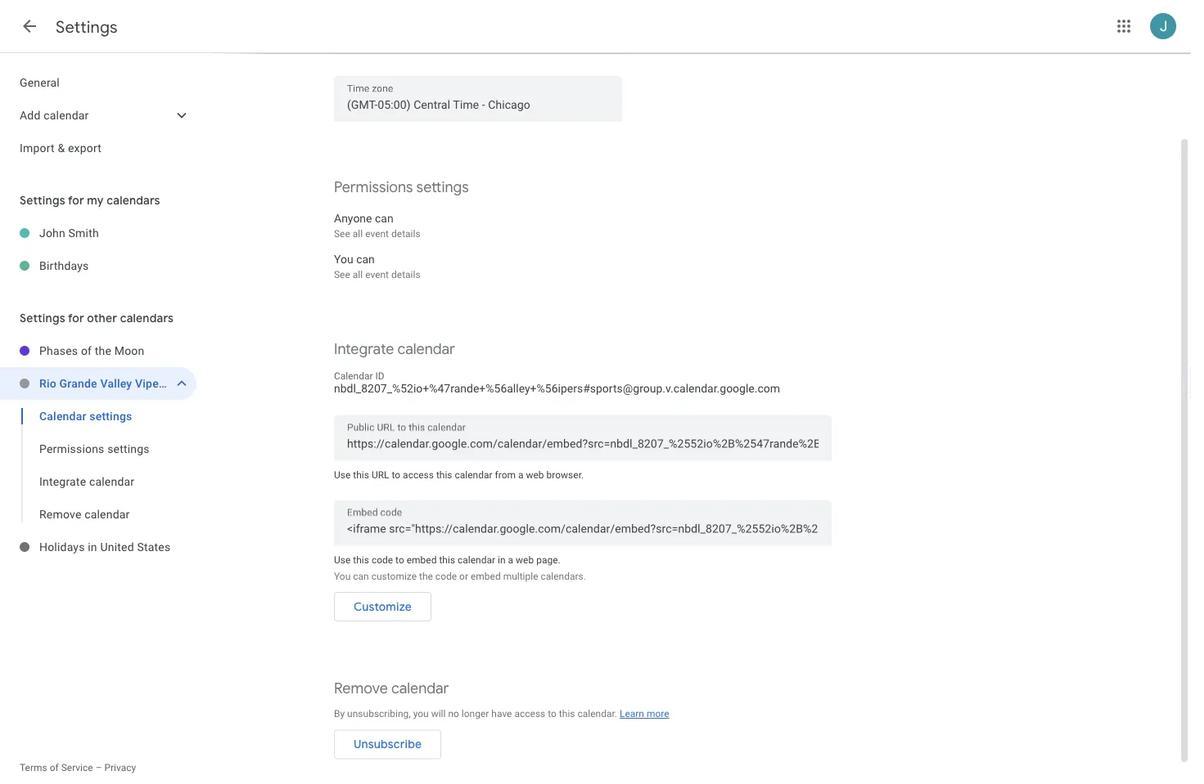 Task type: describe. For each thing, give the bounding box(es) containing it.
phases of the moon link
[[39, 335, 196, 368]]

–
[[95, 763, 102, 774]]

use for use this code to embed this calendar in a web page.
[[334, 555, 351, 566]]

unsubscribe button
[[334, 726, 441, 765]]

states
[[137, 541, 171, 554]]

1 horizontal spatial permissions
[[334, 178, 413, 197]]

a for in
[[508, 555, 513, 566]]

group containing calendar settings
[[0, 400, 196, 531]]

longer
[[462, 709, 489, 720]]

can for you can
[[356, 253, 375, 266]]

0 vertical spatial permissions settings
[[334, 178, 469, 197]]

john smith
[[39, 226, 99, 240]]

id
[[375, 371, 385, 382]]

of for phases
[[81, 344, 92, 358]]

anyone can see all event details
[[334, 212, 420, 240]]

0 vertical spatial code
[[372, 555, 393, 566]]

multiple
[[503, 571, 538, 582]]

can for anyone can
[[375, 212, 393, 225]]

birthdays link
[[39, 250, 196, 282]]

this left the calendar.
[[559, 709, 575, 720]]

settings for my calendars
[[20, 193, 160, 208]]

or
[[459, 571, 468, 582]]

go back image
[[20, 16, 39, 36]]

unsubscribing,
[[347, 709, 411, 720]]

remove inside group
[[39, 508, 81, 521]]

1 vertical spatial embed
[[471, 571, 501, 582]]

details for anyone can
[[391, 228, 420, 240]]

0 horizontal spatial access
[[403, 469, 434, 481]]

2 vertical spatial can
[[353, 571, 369, 582]]

phases
[[39, 344, 78, 358]]

integrate calendar inside settings for other calendars tree
[[39, 475, 134, 489]]

you
[[413, 709, 429, 720]]

settings for settings
[[56, 16, 118, 37]]

calendar id nbdl_8207_%52io+%47rande+%56alley+%56ipers#sports@group.v.calendar.google.com
[[334, 371, 780, 396]]

service
[[61, 763, 93, 774]]

calendar for calendar id nbdl_8207_%52io+%47rande+%56alley+%56ipers#sports@group.v.calendar.google.com
[[334, 371, 373, 382]]

moon
[[114, 344, 144, 358]]

settings heading
[[56, 16, 118, 37]]

birthdays tree item
[[0, 250, 196, 282]]

1 horizontal spatial integrate calendar
[[334, 340, 455, 359]]

this left the from
[[436, 469, 452, 481]]

calendar settings
[[39, 410, 132, 423]]

export
[[68, 141, 102, 155]]

by unsubscribing, you will no longer have access to this calendar. learn more
[[334, 709, 669, 720]]

customize
[[371, 571, 417, 582]]

no
[[448, 709, 459, 720]]

1 horizontal spatial the
[[419, 571, 433, 582]]

of for terms
[[50, 763, 59, 774]]

this left url
[[353, 469, 369, 481]]

holidays in united states
[[39, 541, 171, 554]]

this up you can customize the code or embed multiple calendars.
[[439, 555, 455, 566]]

event for you can
[[365, 269, 389, 281]]

have
[[491, 709, 512, 720]]

my
[[87, 193, 104, 208]]

rio grande valley vipers tree item
[[0, 368, 196, 400]]

settings for other calendars
[[20, 311, 174, 326]]

valley
[[100, 377, 132, 390]]

2 vertical spatial settings
[[107, 442, 150, 456]]

vipers
[[135, 377, 169, 390]]

integrate inside settings for other calendars tree
[[39, 475, 86, 489]]

page.
[[536, 555, 560, 566]]

for for other
[[68, 311, 84, 326]]

rio grande valley vipers
[[39, 377, 169, 390]]

web for browser.
[[526, 469, 544, 481]]

use this url to access this calendar from a web browser.
[[334, 469, 584, 481]]

learn
[[620, 709, 644, 720]]

you can customize the code or embed multiple calendars.
[[334, 571, 586, 582]]

0 vertical spatial integrate
[[334, 340, 394, 359]]

all for you
[[353, 269, 363, 281]]

phases of the moon tree item
[[0, 335, 196, 368]]

a for from
[[518, 469, 524, 481]]



Task type: locate. For each thing, give the bounding box(es) containing it.
calendars
[[107, 193, 160, 208], [120, 311, 174, 326]]

all down anyone
[[353, 228, 363, 240]]

use this code to embed this calendar in a web page.
[[334, 555, 560, 566]]

1 vertical spatial can
[[356, 253, 375, 266]]

2 use from the top
[[334, 555, 351, 566]]

use
[[334, 469, 351, 481], [334, 555, 351, 566]]

1 vertical spatial of
[[50, 763, 59, 774]]

2 vertical spatial settings
[[20, 311, 65, 326]]

of right terms
[[50, 763, 59, 774]]

1 vertical spatial permissions settings
[[39, 442, 150, 456]]

1 horizontal spatial permissions settings
[[334, 178, 469, 197]]

holidays
[[39, 541, 85, 554]]

0 vertical spatial to
[[392, 469, 400, 481]]

0 vertical spatial event
[[365, 228, 389, 240]]

browser.
[[546, 469, 584, 481]]

to up customize
[[395, 555, 404, 566]]

remove calendar up holidays in united states tree item
[[39, 508, 130, 521]]

0 horizontal spatial calendar
[[39, 410, 86, 423]]

details up 'you can see all event details'
[[391, 228, 420, 240]]

you for you can customize the code or embed multiple calendars.
[[334, 571, 351, 582]]

remove calendar up unsubscribing,
[[334, 680, 449, 699]]

0 vertical spatial for
[[68, 193, 84, 208]]

can inside 'you can see all event details'
[[356, 253, 375, 266]]

1 horizontal spatial of
[[81, 344, 92, 358]]

code up customize
[[372, 555, 393, 566]]

0 vertical spatial the
[[95, 344, 111, 358]]

1 details from the top
[[391, 228, 420, 240]]

permissions settings inside settings for other calendars tree
[[39, 442, 150, 456]]

in up multiple
[[498, 555, 506, 566]]

to left the calendar.
[[548, 709, 557, 720]]

0 vertical spatial details
[[391, 228, 420, 240]]

1 horizontal spatial remove
[[334, 680, 388, 699]]

1 use from the top
[[334, 469, 351, 481]]

group
[[0, 400, 196, 531]]

2 for from the top
[[68, 311, 84, 326]]

calendar
[[44, 108, 89, 122], [397, 340, 455, 359], [455, 469, 492, 481], [89, 475, 134, 489], [84, 508, 130, 521], [458, 555, 495, 566], [391, 680, 449, 699]]

0 vertical spatial remove calendar
[[39, 508, 130, 521]]

terms of service link
[[20, 763, 93, 774]]

details for you can
[[391, 269, 420, 281]]

event for anyone can
[[365, 228, 389, 240]]

for left other
[[68, 311, 84, 326]]

settings down the calendar settings at the bottom of the page
[[107, 442, 150, 456]]

import & export
[[20, 141, 102, 155]]

calendars.
[[541, 571, 586, 582]]

settings for settings for other calendars
[[20, 311, 65, 326]]

1 you from the top
[[334, 253, 353, 266]]

0 vertical spatial embed
[[407, 555, 437, 566]]

remove calendar
[[39, 508, 130, 521], [334, 680, 449, 699]]

see inside anyone can see all event details
[[334, 228, 350, 240]]

settings
[[56, 16, 118, 37], [20, 193, 65, 208], [20, 311, 65, 326]]

event inside 'you can see all event details'
[[365, 269, 389, 281]]

privacy link
[[104, 763, 136, 774]]

1 vertical spatial event
[[365, 269, 389, 281]]

settings up john
[[20, 193, 65, 208]]

1 horizontal spatial calendar
[[334, 371, 373, 382]]

permissions
[[334, 178, 413, 197], [39, 442, 104, 456]]

0 vertical spatial of
[[81, 344, 92, 358]]

permissions settings down the calendar settings at the bottom of the page
[[39, 442, 150, 456]]

2 details from the top
[[391, 269, 420, 281]]

0 horizontal spatial in
[[88, 541, 97, 554]]

customize
[[354, 600, 412, 615]]

0 vertical spatial can
[[375, 212, 393, 225]]

you can see all event details
[[334, 253, 420, 281]]

this up customize
[[353, 555, 369, 566]]

1 horizontal spatial a
[[518, 469, 524, 481]]

a up multiple
[[508, 555, 513, 566]]

in
[[88, 541, 97, 554], [498, 555, 506, 566]]

embed up customize
[[407, 555, 437, 566]]

1 for from the top
[[68, 193, 84, 208]]

tree containing general
[[0, 66, 196, 165]]

all
[[353, 228, 363, 240], [353, 269, 363, 281]]

2 see from the top
[[334, 269, 350, 281]]

settings for my calendars tree
[[0, 217, 196, 282]]

access right have
[[514, 709, 545, 720]]

import
[[20, 141, 55, 155]]

calendar down 'rio' at the left
[[39, 410, 86, 423]]

details inside 'you can see all event details'
[[391, 269, 420, 281]]

0 vertical spatial settings
[[416, 178, 469, 197]]

of
[[81, 344, 92, 358], [50, 763, 59, 774]]

from
[[495, 469, 516, 481]]

more
[[647, 709, 669, 720]]

you for you can see all event details
[[334, 253, 353, 266]]

1 vertical spatial settings
[[20, 193, 65, 208]]

0 vertical spatial integrate calendar
[[334, 340, 455, 359]]

integrate calendar down the calendar settings at the bottom of the page
[[39, 475, 134, 489]]

a right the from
[[518, 469, 524, 481]]

remove
[[39, 508, 81, 521], [334, 680, 388, 699]]

calendar for calendar settings
[[39, 410, 86, 423]]

1 vertical spatial settings
[[89, 410, 132, 423]]

0 horizontal spatial a
[[508, 555, 513, 566]]

tree
[[0, 66, 196, 165]]

0 vertical spatial calendars
[[107, 193, 160, 208]]

all inside anyone can see all event details
[[353, 228, 363, 240]]

see inside 'you can see all event details'
[[334, 269, 350, 281]]

unsubscribe
[[354, 738, 422, 753]]

the left the moon
[[95, 344, 111, 358]]

remove up unsubscribing,
[[334, 680, 388, 699]]

1 vertical spatial all
[[353, 269, 363, 281]]

1 vertical spatial the
[[419, 571, 433, 582]]

web right the from
[[526, 469, 544, 481]]

1 horizontal spatial embed
[[471, 571, 501, 582]]

0 vertical spatial all
[[353, 228, 363, 240]]

settings for settings for my calendars
[[20, 193, 65, 208]]

all for anyone
[[353, 228, 363, 240]]

permissions settings
[[334, 178, 469, 197], [39, 442, 150, 456]]

0 vertical spatial use
[[334, 469, 351, 481]]

0 horizontal spatial integrate
[[39, 475, 86, 489]]

general
[[20, 76, 60, 89]]

smith
[[68, 226, 99, 240]]

privacy
[[104, 763, 136, 774]]

1 vertical spatial integrate
[[39, 475, 86, 489]]

can
[[375, 212, 393, 225], [356, 253, 375, 266], [353, 571, 369, 582]]

0 horizontal spatial code
[[372, 555, 393, 566]]

0 vertical spatial calendar
[[334, 371, 373, 382]]

learn more link
[[620, 709, 669, 720]]

see
[[334, 228, 350, 240], [334, 269, 350, 281]]

1 vertical spatial see
[[334, 269, 350, 281]]

1 vertical spatial a
[[508, 555, 513, 566]]

you down anyone
[[334, 253, 353, 266]]

integrate up holidays
[[39, 475, 86, 489]]

permissions settings up anyone can see all event details
[[334, 178, 469, 197]]

1 vertical spatial to
[[395, 555, 404, 566]]

1 see from the top
[[334, 228, 350, 240]]

integrate calendar up the id
[[334, 340, 455, 359]]

the
[[95, 344, 111, 358], [419, 571, 433, 582]]

all inside 'you can see all event details'
[[353, 269, 363, 281]]

of inside tree item
[[81, 344, 92, 358]]

permissions down the calendar settings at the bottom of the page
[[39, 442, 104, 456]]

1 vertical spatial remove
[[334, 680, 388, 699]]

settings up phases
[[20, 311, 65, 326]]

access right url
[[403, 469, 434, 481]]

in inside tree item
[[88, 541, 97, 554]]

integrate
[[334, 340, 394, 359], [39, 475, 86, 489]]

code down use this code to embed this calendar in a web page.
[[435, 571, 457, 582]]

2 all from the top
[[353, 269, 363, 281]]

calendar inside tree
[[39, 410, 86, 423]]

0 vertical spatial see
[[334, 228, 350, 240]]

for left my on the left top of page
[[68, 193, 84, 208]]

all down anyone can see all event details
[[353, 269, 363, 281]]

the down use this code to embed this calendar in a web page.
[[419, 571, 433, 582]]

john
[[39, 226, 65, 240]]

details
[[391, 228, 420, 240], [391, 269, 420, 281]]

web
[[526, 469, 544, 481], [516, 555, 534, 566]]

0 horizontal spatial permissions settings
[[39, 442, 150, 456]]

by
[[334, 709, 345, 720]]

0 vertical spatial settings
[[56, 16, 118, 37]]

settings up anyone can see all event details
[[416, 178, 469, 197]]

0 vertical spatial you
[[334, 253, 353, 266]]

0 horizontal spatial remove calendar
[[39, 508, 130, 521]]

permissions inside settings for other calendars tree
[[39, 442, 104, 456]]

0 vertical spatial web
[[526, 469, 544, 481]]

calendar
[[334, 371, 373, 382], [39, 410, 86, 423]]

rio
[[39, 377, 56, 390]]

integrate up the id
[[334, 340, 394, 359]]

permissions up anyone
[[334, 178, 413, 197]]

1 vertical spatial you
[[334, 571, 351, 582]]

1 vertical spatial remove calendar
[[334, 680, 449, 699]]

a
[[518, 469, 524, 481], [508, 555, 513, 566]]

calendar inside calendar id nbdl_8207_%52io+%47rande+%56alley+%56ipers#sports@group.v.calendar.google.com
[[334, 371, 373, 382]]

remove up holidays
[[39, 508, 81, 521]]

0 horizontal spatial remove
[[39, 508, 81, 521]]

nbdl_8207_%52io+%47rande+%56alley+%56ipers#sports@group.v.calendar.google.com
[[334, 382, 780, 396]]

1 event from the top
[[365, 228, 389, 240]]

details down anyone can see all event details
[[391, 269, 420, 281]]

in left united on the bottom left
[[88, 541, 97, 554]]

settings for other calendars tree
[[0, 335, 196, 564]]

calendars up the moon
[[120, 311, 174, 326]]

0 vertical spatial access
[[403, 469, 434, 481]]

for for my
[[68, 193, 84, 208]]

1 vertical spatial permissions
[[39, 442, 104, 456]]

1 horizontal spatial in
[[498, 555, 506, 566]]

to for embed
[[395, 555, 404, 566]]

for
[[68, 193, 84, 208], [68, 311, 84, 326]]

0 horizontal spatial of
[[50, 763, 59, 774]]

to for access
[[392, 469, 400, 481]]

integrate calendar
[[334, 340, 455, 359], [39, 475, 134, 489]]

embed
[[407, 555, 437, 566], [471, 571, 501, 582]]

calendars for settings for other calendars
[[120, 311, 174, 326]]

web for page.
[[516, 555, 534, 566]]

None text field
[[347, 94, 609, 116], [347, 433, 819, 456], [347, 518, 819, 541], [347, 94, 609, 116], [347, 433, 819, 456], [347, 518, 819, 541]]

1 horizontal spatial remove calendar
[[334, 680, 449, 699]]

0 vertical spatial permissions
[[334, 178, 413, 197]]

0 vertical spatial remove
[[39, 508, 81, 521]]

event down anyone can see all event details
[[365, 269, 389, 281]]

terms of service – privacy
[[20, 763, 136, 774]]

2 vertical spatial to
[[548, 709, 557, 720]]

1 vertical spatial details
[[391, 269, 420, 281]]

can left customize
[[353, 571, 369, 582]]

calendars right my on the left top of page
[[107, 193, 160, 208]]

1 vertical spatial web
[[516, 555, 534, 566]]

code
[[372, 555, 393, 566], [435, 571, 457, 582]]

1 vertical spatial use
[[334, 555, 351, 566]]

2 you from the top
[[334, 571, 351, 582]]

holidays in united states link
[[39, 531, 196, 564]]

0 horizontal spatial the
[[95, 344, 111, 358]]

1 vertical spatial calendar
[[39, 410, 86, 423]]

settings
[[416, 178, 469, 197], [89, 410, 132, 423], [107, 442, 150, 456]]

john smith tree item
[[0, 217, 196, 250]]

remove calendar inside settings for other calendars tree
[[39, 508, 130, 521]]

1 vertical spatial code
[[435, 571, 457, 582]]

0 horizontal spatial integrate calendar
[[39, 475, 134, 489]]

url
[[372, 469, 389, 481]]

can down anyone can see all event details
[[356, 253, 375, 266]]

1 all from the top
[[353, 228, 363, 240]]

to right url
[[392, 469, 400, 481]]

details inside anyone can see all event details
[[391, 228, 420, 240]]

access
[[403, 469, 434, 481], [514, 709, 545, 720]]

1 horizontal spatial code
[[435, 571, 457, 582]]

holidays in united states tree item
[[0, 531, 196, 564]]

calendar left the id
[[334, 371, 373, 382]]

event
[[365, 228, 389, 240], [365, 269, 389, 281]]

the inside tree item
[[95, 344, 111, 358]]

1 vertical spatial calendars
[[120, 311, 174, 326]]

embed right or
[[471, 571, 501, 582]]

grande
[[59, 377, 97, 390]]

united
[[100, 541, 134, 554]]

use for use this url to access this calendar from a web browser.
[[334, 469, 351, 481]]

calendars for settings for my calendars
[[107, 193, 160, 208]]

1 horizontal spatial access
[[514, 709, 545, 720]]

you left customize
[[334, 571, 351, 582]]

add
[[20, 108, 41, 122]]

you inside 'you can see all event details'
[[334, 253, 353, 266]]

&
[[58, 141, 65, 155]]

settings right go back icon on the left top of page
[[56, 16, 118, 37]]

web up multiple
[[516, 555, 534, 566]]

can right anyone
[[375, 212, 393, 225]]

see for you can
[[334, 269, 350, 281]]

you
[[334, 253, 353, 266], [334, 571, 351, 582]]

terms
[[20, 763, 47, 774]]

0 vertical spatial a
[[518, 469, 524, 481]]

2 event from the top
[[365, 269, 389, 281]]

to
[[392, 469, 400, 481], [395, 555, 404, 566], [548, 709, 557, 720]]

will
[[431, 709, 446, 720]]

calendar.
[[578, 709, 617, 720]]

settings down valley
[[89, 410, 132, 423]]

0 horizontal spatial permissions
[[39, 442, 104, 456]]

1 horizontal spatial integrate
[[334, 340, 394, 359]]

1 vertical spatial integrate calendar
[[39, 475, 134, 489]]

see for anyone can
[[334, 228, 350, 240]]

1 vertical spatial for
[[68, 311, 84, 326]]

other
[[87, 311, 117, 326]]

phases of the moon
[[39, 344, 144, 358]]

0 horizontal spatial embed
[[407, 555, 437, 566]]

of right phases
[[81, 344, 92, 358]]

1 vertical spatial access
[[514, 709, 545, 720]]

birthdays
[[39, 259, 89, 273]]

this
[[353, 469, 369, 481], [436, 469, 452, 481], [353, 555, 369, 566], [439, 555, 455, 566], [559, 709, 575, 720]]

rio grande valley vipers link
[[39, 368, 169, 400]]

anyone
[[334, 212, 372, 225]]

event inside anyone can see all event details
[[365, 228, 389, 240]]

can inside anyone can see all event details
[[375, 212, 393, 225]]

event down anyone
[[365, 228, 389, 240]]

add calendar
[[20, 108, 89, 122]]



Task type: vqa. For each thing, say whether or not it's contained in the screenshot.
top See
yes



